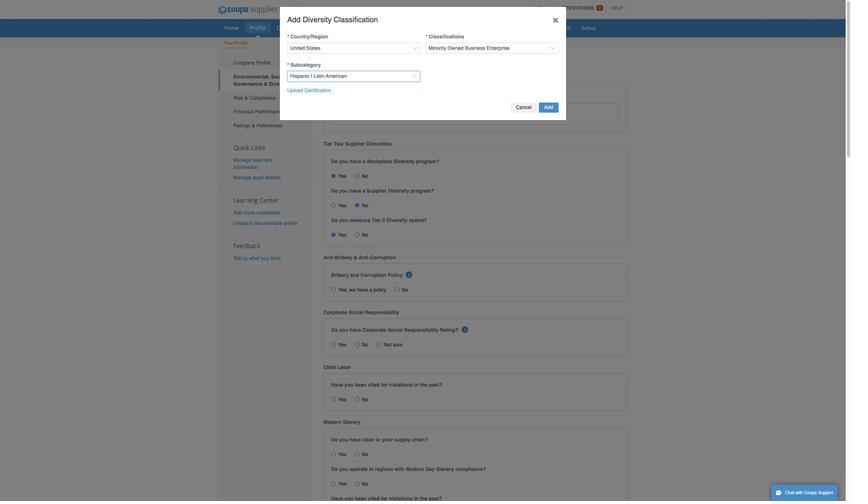 Task type: describe. For each thing, give the bounding box(es) containing it.
create a discoverable profile
[[233, 220, 297, 226]]

add for add more customers
[[233, 210, 242, 216]]

0 vertical spatial slavery
[[343, 420, 361, 425]]

diversity right 2
[[386, 218, 408, 223]]

diversity right 'workplace'
[[393, 159, 415, 164]]

setup
[[582, 24, 596, 31]]

1 vertical spatial corporate
[[363, 327, 387, 333]]

do for do you have labor in your supply chain?
[[331, 437, 338, 443]]

yes for do you measure tier 2 diversity spend?
[[338, 232, 347, 238]]

you for do you have corporate social responsibility rating?
[[339, 327, 348, 333]]

0 horizontal spatial modern
[[323, 420, 342, 425]]

manage legal entities link
[[233, 175, 281, 181]]

regions
[[375, 467, 393, 472]]

home link
[[219, 22, 244, 33]]

bribery and corruption policy
[[331, 273, 403, 278]]

measure
[[350, 218, 370, 223]]

chat
[[785, 491, 794, 496]]

operate
[[350, 467, 368, 472]]

workplace
[[367, 159, 392, 164]]

0 horizontal spatial responsibility
[[365, 310, 399, 316]]

service/time
[[305, 24, 337, 31]]

0 vertical spatial corruption
[[370, 255, 396, 261]]

cancel
[[516, 105, 532, 110]]

financial performance link
[[218, 105, 313, 119]]

payment
[[253, 157, 272, 163]]

tell us what you think button
[[233, 255, 281, 262]]

* for * classifications
[[426, 34, 428, 39]]

service/time sheets
[[305, 24, 355, 31]]

performance
[[255, 109, 284, 115]]

past?
[[429, 382, 442, 388]]

legal
[[253, 175, 264, 181]]

1 vertical spatial modern
[[406, 467, 424, 472]]

service/time sheets link
[[300, 22, 360, 33]]

not
[[384, 342, 392, 348]]

add more customers
[[233, 210, 280, 216]]

* country/region
[[287, 34, 328, 39]]

0 vertical spatial social
[[349, 310, 364, 316]]

2 anti- from the left
[[359, 255, 370, 261]]

have for supplier
[[350, 188, 361, 194]]

create
[[233, 220, 249, 226]]

add button
[[539, 102, 559, 113]]

1 vertical spatial tier
[[372, 218, 381, 223]]

0 horizontal spatial and
[[350, 273, 359, 278]]

environmental, social, governance & diversity link
[[218, 70, 313, 91]]

manage legal entities
[[233, 175, 281, 181]]

manage payment information
[[233, 157, 272, 170]]

have you been cited for violations in the past?
[[331, 382, 442, 388]]

us
[[242, 256, 248, 261]]

sheets
[[339, 24, 355, 31]]

classifications for *
[[429, 34, 464, 39]]

program? for do you have a supplier diversity program?
[[411, 188, 434, 194]]

policy
[[388, 273, 403, 278]]

child
[[323, 365, 336, 370]]

0 vertical spatial supplier
[[323, 76, 343, 82]]

1 vertical spatial corruption
[[361, 273, 387, 278]]

learning
[[233, 196, 258, 205]]

sure
[[393, 342, 403, 348]]

no for regions
[[362, 481, 368, 487]]

social,
[[271, 74, 287, 80]]

orders
[[277, 24, 294, 31]]

company profile link
[[218, 56, 313, 70]]

no for in
[[362, 452, 368, 458]]

financial performance
[[233, 109, 284, 115]]

ratings
[[233, 123, 251, 128]]

you inside tell us what you think button
[[261, 256, 269, 261]]

cancel button
[[511, 102, 537, 113]]

1 horizontal spatial in
[[376, 437, 381, 443]]

your
[[224, 40, 233, 46]]

diversity left the inclusion
[[345, 76, 366, 82]]

do you have a supplier diversity program?
[[331, 188, 434, 194]]

with inside button
[[796, 491, 803, 496]]

yes for have you been cited for violations in the past?
[[338, 397, 347, 403]]

supply
[[394, 437, 411, 443]]

the
[[420, 382, 428, 388]]

0 vertical spatial bribery
[[335, 255, 352, 261]]

add more customers link
[[233, 210, 280, 216]]

0 vertical spatial corporate
[[323, 310, 347, 316]]

quick links
[[233, 143, 265, 152]]

no for supplier
[[362, 203, 368, 209]]

diversity down supplier diversity & inclusion
[[331, 94, 353, 100]]

profile for company profile
[[256, 60, 271, 66]]

yes for do you have a supplier diversity program?
[[338, 203, 347, 209]]

compliance?
[[456, 467, 486, 472]]

for
[[381, 382, 388, 388]]

modern slavery
[[323, 420, 361, 425]]

your
[[382, 437, 393, 443]]

certification
[[305, 88, 331, 93]]

chat with coupa support button
[[772, 485, 838, 501]]

diversity down do you have a workplace diversity program?
[[388, 188, 409, 194]]

ons
[[562, 24, 571, 31]]

do for do you operate in regions with modern day slavery compliance?
[[331, 467, 338, 472]]

add-ons
[[550, 24, 571, 31]]

chat with coupa support
[[785, 491, 834, 496]]

country/region
[[291, 34, 328, 39]]

have for social
[[350, 327, 361, 333]]

violations
[[389, 382, 413, 388]]

learning center
[[233, 196, 279, 205]]

orders link
[[272, 22, 299, 33]]

do for do you measure tier 2 diversity spend?
[[331, 218, 338, 223]]

2 horizontal spatial in
[[414, 382, 419, 388]]

governance
[[233, 81, 263, 87]]

have
[[331, 382, 343, 388]]

upload certification
[[287, 88, 331, 93]]

additional information image
[[406, 272, 413, 278]]

anti-bribery & anti-corruption
[[323, 255, 396, 261]]

think
[[271, 256, 281, 261]]

create a discoverable profile link
[[233, 220, 297, 226]]

discoverable
[[254, 220, 282, 226]]

environmental, social, governance & diversity
[[233, 74, 290, 87]]

additional information image
[[462, 327, 468, 333]]

no down additional information image
[[402, 287, 408, 293]]

no for for
[[362, 397, 368, 403]]

1 anti- from the left
[[323, 255, 335, 261]]

do you have labor in your supply chain?
[[331, 437, 428, 443]]

subcategory
[[291, 62, 321, 68]]

* subcategory
[[287, 62, 321, 68]]

* for * subcategory
[[287, 62, 289, 68]]

do you operate in regions with modern day slavery compliance?
[[331, 467, 486, 472]]

you for do you operate in regions with modern day slavery compliance?
[[339, 467, 348, 472]]

manage payment information link
[[233, 157, 272, 170]]

financial
[[233, 109, 254, 115]]

yes for do you have a workplace diversity program?
[[338, 173, 347, 179]]

add-
[[550, 24, 562, 31]]

1 vertical spatial social
[[388, 327, 403, 333]]

profile
[[284, 220, 297, 226]]

1 horizontal spatial supplier
[[345, 141, 365, 147]]

entities
[[265, 175, 281, 181]]



Task type: locate. For each thing, give the bounding box(es) containing it.
diversity up service/time on the left top of page
[[303, 15, 332, 24]]

diversity classifications and certifications
[[331, 94, 433, 100]]

1 horizontal spatial social
[[388, 327, 403, 333]]

home
[[224, 24, 239, 31]]

profile up environmental, social, governance & diversity
[[256, 60, 271, 66]]

1 vertical spatial manage
[[233, 175, 252, 181]]

1 horizontal spatial slavery
[[436, 467, 454, 472]]

ratings & references
[[233, 123, 282, 128]]

quick
[[233, 143, 249, 152]]

no down 'workplace'
[[362, 173, 368, 179]]

1 horizontal spatial classifications
[[429, 34, 464, 39]]

no
[[362, 173, 368, 179], [362, 203, 368, 209], [362, 232, 368, 238], [402, 287, 408, 293], [362, 342, 368, 348], [362, 397, 368, 403], [362, 452, 368, 458], [362, 481, 368, 487]]

bribery up yes,
[[331, 273, 349, 278]]

references
[[257, 123, 282, 128]]

2 horizontal spatial add
[[544, 105, 553, 110]]

3 do from the top
[[331, 218, 338, 223]]

add for add diversity classification
[[287, 15, 301, 24]]

yes for do you operate in regions with modern day slavery compliance?
[[338, 481, 347, 487]]

and up we
[[350, 273, 359, 278]]

not sure
[[384, 342, 403, 348]]

no down labor
[[362, 452, 368, 458]]

0 vertical spatial program?
[[416, 159, 440, 164]]

coupa
[[805, 491, 817, 496]]

what
[[249, 256, 260, 261]]

tier left 2
[[372, 218, 381, 223]]

5 do from the top
[[331, 437, 338, 443]]

labor
[[363, 437, 375, 443]]

supplier up do you measure tier 2 diversity spend?
[[367, 188, 387, 194]]

1 vertical spatial in
[[376, 437, 381, 443]]

2 yes from the top
[[338, 203, 347, 209]]

a for do you have a supplier diversity program?
[[363, 188, 365, 194]]

in right the operate
[[369, 467, 374, 472]]

0 horizontal spatial supplier
[[323, 76, 343, 82]]

you for do you have a workplace diversity program?
[[339, 159, 348, 164]]

& inside environmental, social, governance & diversity
[[264, 81, 268, 87]]

do you measure tier 2 diversity spend?
[[331, 218, 427, 223]]

0 horizontal spatial corporate
[[323, 310, 347, 316]]

have up measure
[[350, 188, 361, 194]]

1 vertical spatial classifications
[[354, 94, 389, 100]]

None radio
[[355, 174, 359, 178], [395, 288, 399, 292], [331, 342, 336, 347], [355, 452, 359, 457], [331, 482, 336, 486], [355, 482, 359, 486], [355, 174, 359, 178], [395, 288, 399, 292], [331, 342, 336, 347], [355, 452, 359, 457], [331, 482, 336, 486], [355, 482, 359, 486]]

×
[[553, 13, 559, 25]]

1 vertical spatial responsibility
[[404, 327, 438, 333]]

company
[[233, 60, 255, 66]]

do you have a workplace diversity program?
[[331, 159, 440, 164]]

add up orders
[[287, 15, 301, 24]]

classification
[[334, 15, 378, 24]]

no for 2
[[362, 232, 368, 238]]

a right the create
[[250, 220, 253, 226]]

have down corporate social responsibility
[[350, 327, 361, 333]]

2 vertical spatial profile
[[256, 60, 271, 66]]

classifications for diversity
[[354, 94, 389, 100]]

1 vertical spatial and
[[350, 273, 359, 278]]

0 horizontal spatial in
[[369, 467, 374, 472]]

supplier up certification
[[323, 76, 343, 82]]

0 vertical spatial tier
[[323, 141, 333, 147]]

2 horizontal spatial supplier
[[367, 188, 387, 194]]

manage for manage legal entities
[[233, 175, 252, 181]]

1 horizontal spatial and
[[391, 94, 400, 100]]

policy
[[374, 287, 387, 293]]

0 vertical spatial responsibility
[[365, 310, 399, 316]]

supplier right two
[[345, 141, 365, 147]]

have for in
[[350, 437, 361, 443]]

you for do you have labor in your supply chain?
[[339, 437, 348, 443]]

diversity inside environmental, social, governance & diversity
[[269, 81, 290, 87]]

have right we
[[357, 287, 368, 293]]

child labor
[[323, 365, 351, 370]]

chain?
[[412, 437, 428, 443]]

social up not sure
[[388, 327, 403, 333]]

× button
[[545, 7, 566, 32]]

yes for do you have labor in your supply chain?
[[338, 452, 347, 458]]

support
[[818, 491, 834, 496]]

social down we
[[349, 310, 364, 316]]

slavery right day
[[436, 467, 454, 472]]

1 horizontal spatial modern
[[406, 467, 424, 472]]

0 horizontal spatial tier
[[323, 141, 333, 147]]

have for policy
[[357, 287, 368, 293]]

4 do from the top
[[331, 327, 338, 333]]

2 vertical spatial in
[[369, 467, 374, 472]]

& up risk & compliance link
[[264, 81, 268, 87]]

a for yes, we have a policy
[[370, 287, 372, 293]]

1 vertical spatial add
[[544, 105, 553, 110]]

profile for your profile
[[235, 40, 248, 46]]

2
[[382, 218, 385, 223]]

5 yes from the top
[[338, 397, 347, 403]]

0 horizontal spatial with
[[395, 467, 405, 472]]

0 horizontal spatial anti-
[[323, 255, 335, 261]]

corporate
[[323, 310, 347, 316], [363, 327, 387, 333]]

1 yes from the top
[[338, 173, 347, 179]]

1 vertical spatial slavery
[[436, 467, 454, 472]]

no down the operate
[[362, 481, 368, 487]]

risk
[[233, 95, 243, 101]]

corporate social responsibility
[[323, 310, 399, 316]]

yes, we have a policy
[[338, 287, 387, 293]]

program? for do you have a workplace diversity program?
[[416, 159, 440, 164]]

yes,
[[338, 287, 348, 293]]

diversity down social,
[[269, 81, 290, 87]]

profile right 'your'
[[235, 40, 248, 46]]

1 horizontal spatial anti-
[[359, 255, 370, 261]]

responsibility left rating?
[[404, 327, 438, 333]]

6 do from the top
[[331, 467, 338, 472]]

with
[[395, 467, 405, 472], [796, 491, 803, 496]]

* classifications
[[426, 34, 464, 39]]

0 vertical spatial with
[[395, 467, 405, 472]]

tell us what you think
[[233, 256, 281, 261]]

upload
[[287, 88, 303, 93]]

do for do you have a workplace diversity program?
[[331, 159, 338, 164]]

center
[[260, 196, 279, 205]]

feedback
[[233, 242, 260, 250]]

setup link
[[577, 22, 601, 33]]

in left the your
[[376, 437, 381, 443]]

risk & compliance link
[[218, 91, 313, 105]]

& inside ratings & references link
[[252, 123, 255, 128]]

upload certification button
[[287, 87, 331, 94]]

profile down coupa supplier portal image
[[250, 24, 266, 31]]

and
[[391, 94, 400, 100], [350, 273, 359, 278]]

& up bribery and corruption policy
[[354, 255, 357, 261]]

None radio
[[331, 174, 336, 178], [331, 203, 336, 208], [355, 203, 359, 208], [331, 233, 336, 237], [355, 233, 359, 237], [331, 288, 336, 292], [355, 342, 359, 347], [377, 342, 381, 347], [331, 397, 336, 402], [355, 397, 359, 402], [331, 452, 336, 457], [331, 174, 336, 178], [331, 203, 336, 208], [355, 203, 359, 208], [331, 233, 336, 237], [355, 233, 359, 237], [331, 288, 336, 292], [355, 342, 359, 347], [377, 342, 381, 347], [331, 397, 336, 402], [355, 397, 359, 402], [331, 452, 336, 457]]

tier left two
[[323, 141, 333, 147]]

1 vertical spatial with
[[796, 491, 803, 496]]

2 manage from the top
[[233, 175, 252, 181]]

have for workplace
[[350, 159, 361, 164]]

&
[[367, 76, 371, 82], [264, 81, 268, 87], [245, 95, 248, 101], [252, 123, 255, 128], [354, 255, 357, 261]]

do for do you have corporate social responsibility rating?
[[331, 327, 338, 333]]

1 horizontal spatial corporate
[[363, 327, 387, 333]]

we
[[349, 287, 356, 293]]

have left labor
[[350, 437, 361, 443]]

1 horizontal spatial with
[[796, 491, 803, 496]]

7 yes from the top
[[338, 481, 347, 487]]

1 horizontal spatial tier
[[372, 218, 381, 223]]

you for do you have a supplier diversity program?
[[339, 188, 348, 194]]

modern
[[323, 420, 342, 425], [406, 467, 424, 472]]

no down measure
[[362, 232, 368, 238]]

two
[[334, 141, 344, 147]]

add right cancel
[[544, 105, 553, 110]]

0 vertical spatial classifications
[[429, 34, 464, 39]]

0 vertical spatial add
[[287, 15, 301, 24]]

& right ratings at the top left of the page
[[252, 123, 255, 128]]

and down the inclusion
[[391, 94, 400, 100]]

& right risk
[[245, 95, 248, 101]]

* for * country/region
[[287, 34, 289, 39]]

& left the inclusion
[[367, 76, 371, 82]]

1 horizontal spatial add
[[287, 15, 301, 24]]

0 horizontal spatial add
[[233, 210, 242, 216]]

2 vertical spatial add
[[233, 210, 242, 216]]

bribery up bribery and corruption policy
[[335, 255, 352, 261]]

& inside risk & compliance link
[[245, 95, 248, 101]]

slavery up do you have labor in your supply chain?
[[343, 420, 361, 425]]

manage for manage payment information
[[233, 157, 252, 163]]

in left the
[[414, 382, 419, 388]]

with right regions
[[395, 467, 405, 472]]

*
[[287, 34, 289, 39], [426, 34, 428, 39], [287, 62, 289, 68]]

bribery
[[335, 255, 352, 261], [331, 273, 349, 278]]

your profile link
[[223, 39, 248, 48]]

3 yes from the top
[[338, 232, 347, 238]]

add for add
[[544, 105, 553, 110]]

no for workplace
[[362, 173, 368, 179]]

certifications
[[401, 94, 433, 100]]

add up the create
[[233, 210, 242, 216]]

manage down the information
[[233, 175, 252, 181]]

classifications inside × "dialog"
[[429, 34, 464, 39]]

manage inside manage payment information
[[233, 157, 252, 163]]

1 do from the top
[[331, 159, 338, 164]]

2 vertical spatial supplier
[[367, 188, 387, 194]]

0 horizontal spatial slavery
[[343, 420, 361, 425]]

you for have you been cited for violations in the past?
[[345, 382, 354, 388]]

0 vertical spatial profile
[[250, 24, 266, 31]]

do for do you have a supplier diversity program?
[[331, 188, 338, 194]]

add inside button
[[544, 105, 553, 110]]

spend?
[[409, 218, 427, 223]]

0 vertical spatial modern
[[323, 420, 342, 425]]

manage up the information
[[233, 157, 252, 163]]

add-ons link
[[546, 22, 576, 33]]

corporate up not
[[363, 327, 387, 333]]

a up measure
[[363, 188, 365, 194]]

1 horizontal spatial responsibility
[[404, 327, 438, 333]]

environmental,
[[233, 74, 270, 80]]

1 vertical spatial program?
[[411, 188, 434, 194]]

no left not
[[362, 342, 368, 348]]

1 vertical spatial bribery
[[331, 273, 349, 278]]

have
[[350, 159, 361, 164], [350, 188, 361, 194], [357, 287, 368, 293], [350, 327, 361, 333], [350, 437, 361, 443]]

0 vertical spatial manage
[[233, 157, 252, 163]]

diversity inside × "dialog"
[[303, 15, 332, 24]]

add diversity classification
[[287, 15, 378, 24]]

a left 'workplace'
[[363, 159, 365, 164]]

profile inside 'link'
[[256, 60, 271, 66]]

1 vertical spatial supplier
[[345, 141, 365, 147]]

have down tier two supplier diversities
[[350, 159, 361, 164]]

responsibility up do you have corporate social responsibility rating?
[[365, 310, 399, 316]]

0 vertical spatial and
[[391, 94, 400, 100]]

no up measure
[[362, 203, 368, 209]]

classifications
[[429, 34, 464, 39], [354, 94, 389, 100]]

4 yes from the top
[[338, 342, 347, 348]]

2 do from the top
[[331, 188, 338, 194]]

6 yes from the top
[[338, 452, 347, 458]]

corporate down yes,
[[323, 310, 347, 316]]

no down been
[[362, 397, 368, 403]]

you
[[339, 159, 348, 164], [339, 188, 348, 194], [339, 218, 348, 223], [261, 256, 269, 261], [339, 327, 348, 333], [345, 382, 354, 388], [339, 437, 348, 443], [339, 467, 348, 472]]

1 vertical spatial profile
[[235, 40, 248, 46]]

× dialog
[[279, 6, 567, 121]]

information
[[233, 164, 258, 170]]

0 horizontal spatial social
[[349, 310, 364, 316]]

you for do you measure tier 2 diversity spend?
[[339, 218, 348, 223]]

0 vertical spatial in
[[414, 382, 419, 388]]

0 horizontal spatial classifications
[[354, 94, 389, 100]]

responsibility
[[365, 310, 399, 316], [404, 327, 438, 333]]

supplier diversity & inclusion
[[323, 76, 395, 82]]

tier
[[323, 141, 333, 147], [372, 218, 381, 223]]

a left policy
[[370, 287, 372, 293]]

1 manage from the top
[[233, 157, 252, 163]]

with right chat on the right
[[796, 491, 803, 496]]

coupa supplier portal image
[[213, 1, 305, 19]]

a for do you have a workplace diversity program?
[[363, 159, 365, 164]]



Task type: vqa. For each thing, say whether or not it's contained in the screenshot.
'Net'
no



